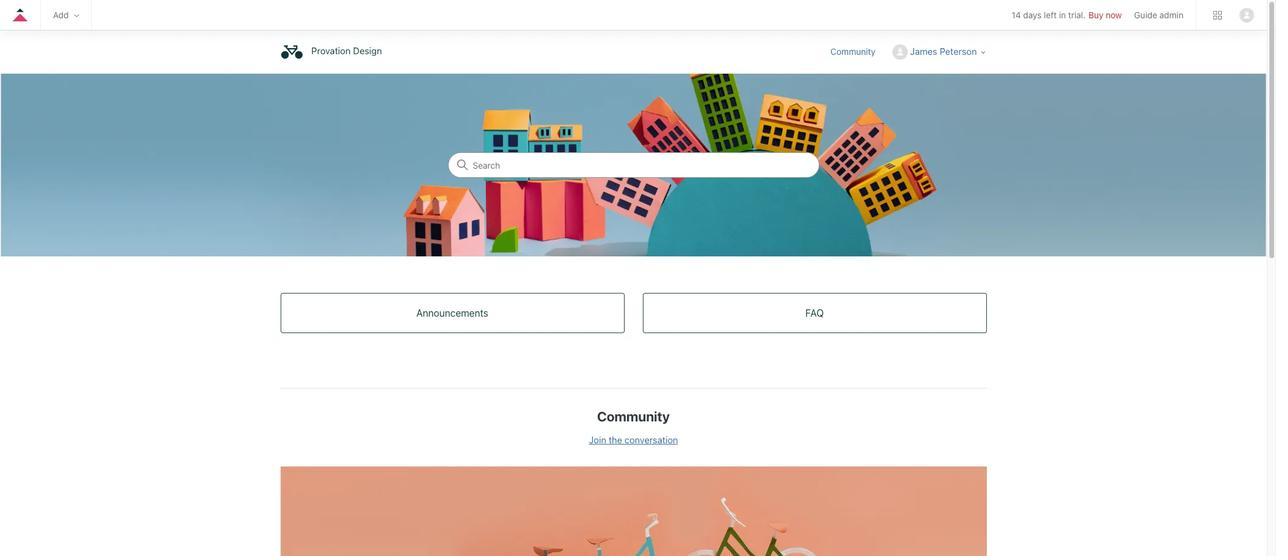 Task type: vqa. For each thing, say whether or not it's contained in the screenshot.
42 MINUTES AGO
no



Task type: describe. For each thing, give the bounding box(es) containing it.
announcements
[[417, 308, 488, 319]]

peterson
[[940, 46, 977, 56]]

james
[[911, 46, 938, 56]]

community main content
[[0, 74, 1267, 556]]

provation design link
[[280, 41, 388, 63]]

guide admin link
[[1135, 10, 1184, 20]]

add button
[[53, 10, 79, 20]]

the
[[609, 434, 622, 445]]

design
[[353, 45, 382, 56]]

Search search field
[[449, 153, 819, 177]]

add
[[53, 10, 69, 20]]

14 days left in trial. buy now
[[1012, 10, 1122, 20]]

community inside "link"
[[831, 46, 876, 56]]

community link
[[831, 45, 888, 58]]

in
[[1059, 10, 1066, 20]]

guide
[[1135, 10, 1158, 20]]

announcements link
[[281, 294, 624, 333]]

community inside main content
[[597, 409, 670, 425]]

user avatar image
[[1240, 8, 1255, 22]]

faq link
[[643, 294, 986, 333]]



Task type: locate. For each thing, give the bounding box(es) containing it.
0 horizontal spatial community
[[597, 409, 670, 425]]

1 horizontal spatial community
[[831, 46, 876, 56]]

james peterson button
[[893, 45, 987, 60]]

0 vertical spatial community
[[831, 46, 876, 56]]

guide admin
[[1135, 10, 1184, 20]]

provation
[[312, 45, 351, 56]]

days
[[1024, 10, 1042, 20]]

left
[[1044, 10, 1057, 20]]

buy now link
[[1089, 10, 1122, 20]]

now
[[1106, 10, 1122, 20]]

14
[[1012, 10, 1021, 20]]

navigation
[[0, 0, 1267, 33]]

provation design
[[312, 45, 382, 56]]

trial.
[[1069, 10, 1086, 20]]

admin
[[1160, 10, 1184, 20]]

join the conversation link
[[589, 434, 678, 445]]

join
[[589, 434, 606, 445]]

community
[[831, 46, 876, 56], [597, 409, 670, 425]]

navigation containing add
[[0, 0, 1267, 33]]

james peterson
[[911, 46, 977, 56]]

None search field
[[448, 152, 819, 178]]

1 vertical spatial community
[[597, 409, 670, 425]]

provation design help center home page image
[[280, 41, 303, 63]]

join the conversation
[[589, 434, 678, 445]]

faq
[[806, 308, 824, 319]]

buy
[[1089, 10, 1104, 20]]

conversation
[[625, 434, 678, 445]]

zendesk products image
[[1214, 11, 1222, 19]]



